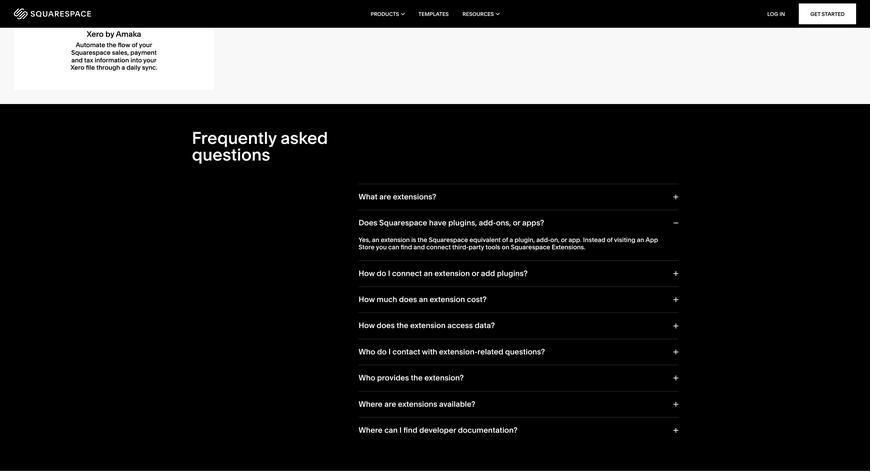 Task type: vqa. For each thing, say whether or not it's contained in the screenshot.
the shipping,
no



Task type: describe. For each thing, give the bounding box(es) containing it.
who for who do i contact with extension-related questions?
[[359, 348, 375, 357]]

what
[[359, 192, 378, 202]]

i for find
[[399, 426, 402, 436]]

extensions?
[[393, 192, 436, 202]]

equivalent
[[470, 236, 501, 244]]

flow
[[118, 41, 130, 49]]

show answer image for extension
[[673, 272, 678, 276]]

show answer image for cost?
[[673, 298, 678, 303]]

amaka
[[116, 30, 141, 39]]

sales,
[[112, 49, 129, 57]]

a inside "yes, an extension is the squarespace equivalent of a plugin, add-on, or app. instead of visiting an app store you can find and connect third-party tools on squarespace extensions."
[[510, 236, 513, 244]]

connect inside "yes, an extension is the squarespace equivalent of a plugin, add-on, or app. instead of visiting an app store you can find and connect third-party tools on squarespace extensions."
[[426, 244, 451, 252]]

developer
[[419, 426, 456, 436]]

1 horizontal spatial of
[[502, 236, 508, 244]]

0 horizontal spatial xero
[[71, 64, 84, 72]]

can inside "yes, an extension is the squarespace equivalent of a plugin, add-on, or app. instead of visiting an app store you can find and connect third-party tools on squarespace extensions."
[[388, 244, 399, 252]]

a inside xero by amaka automate the flow of your squarespace sales, payment and tax information into your xero file through a daily sync.
[[122, 64, 125, 72]]

how does the extension access data?
[[359, 321, 495, 331]]

get
[[810, 11, 820, 17]]

started
[[822, 11, 845, 17]]

questions?
[[505, 348, 545, 357]]

automate
[[76, 41, 105, 49]]

extension-
[[439, 348, 477, 357]]

how for how does the extension access data?
[[359, 321, 375, 331]]

1 vertical spatial can
[[384, 426, 398, 436]]

where are extensions available?
[[359, 400, 475, 409]]

cost?
[[467, 295, 487, 305]]

file
[[86, 64, 95, 72]]

1 vertical spatial your
[[143, 56, 157, 64]]

related
[[477, 348, 503, 357]]

or for how do i connect an extension or add plugins?
[[472, 269, 479, 278]]

do for who
[[377, 348, 387, 357]]

i for connect
[[388, 269, 390, 278]]

have
[[429, 219, 447, 228]]

an left app
[[637, 236, 644, 244]]

app.
[[569, 236, 582, 244]]

party
[[469, 244, 484, 252]]

does
[[359, 219, 377, 228]]

who provides the extension?
[[359, 374, 464, 383]]

the inside "yes, an extension is the squarespace equivalent of a plugin, add-on, or app. instead of visiting an app store you can find and connect third-party tools on squarespace extensions."
[[418, 236, 427, 244]]

the up contact
[[397, 321, 408, 331]]

who for who provides the extension?
[[359, 374, 375, 383]]

apps?
[[522, 219, 544, 228]]

add- inside "yes, an extension is the squarespace equivalent of a plugin, add-on, or app. instead of visiting an app store you can find and connect third-party tools on squarespace extensions."
[[536, 236, 550, 244]]

are for where
[[384, 400, 396, 409]]

add
[[481, 269, 495, 278]]

on
[[502, 244, 509, 252]]

0 horizontal spatial connect
[[392, 269, 422, 278]]

extensions
[[398, 400, 437, 409]]

instead
[[583, 236, 605, 244]]

extensions.
[[552, 244, 585, 252]]

extension inside "yes, an extension is the squarespace equivalent of a plugin, add-on, or app. instead of visiting an app store you can find and connect third-party tools on squarespace extensions."
[[381, 236, 410, 244]]

0 vertical spatial add-
[[479, 219, 496, 228]]

contact
[[393, 348, 420, 357]]

and inside "yes, an extension is the squarespace equivalent of a plugin, add-on, or app. instead of visiting an app store you can find and connect third-party tools on squarespace extensions."
[[414, 244, 425, 252]]

show answer image
[[673, 376, 678, 381]]

products
[[371, 11, 399, 17]]

plugins?
[[497, 269, 528, 278]]

extension down how do i connect an extension or add plugins? at bottom
[[430, 295, 465, 305]]

you
[[376, 244, 387, 252]]

get started link
[[799, 3, 856, 24]]

log
[[767, 11, 778, 17]]

how do i connect an extension or add plugins?
[[359, 269, 528, 278]]

squarespace down does squarespace have plugins, add-ons, or apps?
[[429, 236, 468, 244]]

where for where can i find developer documentation?
[[359, 426, 383, 436]]

templates link
[[419, 0, 449, 28]]

and inside xero by amaka automate the flow of your squarespace sales, payment and tax information into your xero file through a daily sync.
[[71, 56, 83, 64]]

information
[[95, 56, 129, 64]]

visiting
[[614, 236, 635, 244]]

i for contact
[[388, 348, 391, 357]]

payment
[[130, 49, 157, 57]]

resources button
[[463, 0, 499, 28]]

an up "how much does an extension cost?"
[[424, 269, 433, 278]]

tools
[[486, 244, 500, 252]]

1 vertical spatial does
[[377, 321, 395, 331]]



Task type: locate. For each thing, give the bounding box(es) containing it.
extension?
[[424, 374, 464, 383]]

the right the provides
[[411, 374, 423, 383]]

xero left file
[[71, 64, 84, 72]]

4 show answer image from the top
[[673, 324, 678, 329]]

of right tools
[[502, 236, 508, 244]]

2 vertical spatial how
[[359, 321, 375, 331]]

get started
[[810, 11, 845, 17]]

0 horizontal spatial add-
[[479, 219, 496, 228]]

xero by amaka automate the flow of your squarespace sales, payment and tax information into your xero file through a daily sync.
[[71, 30, 157, 72]]

do
[[377, 269, 386, 278], [377, 348, 387, 357]]

data?
[[475, 321, 495, 331]]

1 show answer image from the top
[[673, 195, 678, 200]]

1 horizontal spatial add-
[[536, 236, 550, 244]]

1 vertical spatial and
[[414, 244, 425, 252]]

does down the much
[[377, 321, 395, 331]]

where
[[359, 400, 383, 409], [359, 426, 383, 436]]

store
[[359, 244, 375, 252]]

find inside "yes, an extension is the squarespace equivalent of a plugin, add-on, or app. instead of visiting an app store you can find and connect third-party tools on squarespace extensions."
[[401, 244, 412, 252]]

much
[[377, 295, 397, 305]]

0 vertical spatial find
[[401, 244, 412, 252]]

0 vertical spatial does
[[399, 295, 417, 305]]

find down the where are extensions available? in the bottom of the page
[[403, 426, 417, 436]]

extension
[[381, 236, 410, 244], [434, 269, 470, 278], [430, 295, 465, 305], [410, 321, 446, 331]]

or
[[513, 219, 520, 228], [561, 236, 567, 244], [472, 269, 479, 278]]

of inside xero by amaka automate the flow of your squarespace sales, payment and tax information into your xero file through a daily sync.
[[132, 41, 138, 49]]

2 vertical spatial or
[[472, 269, 479, 278]]

i up the much
[[388, 269, 390, 278]]

1 horizontal spatial a
[[510, 236, 513, 244]]

does
[[399, 295, 417, 305], [377, 321, 395, 331]]

an
[[372, 236, 379, 244], [637, 236, 644, 244], [424, 269, 433, 278], [419, 295, 428, 305]]

yes, an extension is the squarespace equivalent of a plugin, add-on, or app. instead of visiting an app store you can find and connect third-party tools on squarespace extensions.
[[359, 236, 658, 252]]

log             in link
[[767, 11, 785, 17]]

documentation?
[[458, 426, 518, 436]]

2 vertical spatial i
[[399, 426, 402, 436]]

squarespace down apps?
[[511, 244, 550, 252]]

extension up with
[[410, 321, 446, 331]]

do for how
[[377, 269, 386, 278]]

3 show answer image from the top
[[673, 298, 678, 303]]

your
[[139, 41, 152, 49], [143, 56, 157, 64]]

your right into
[[143, 56, 157, 64]]

1 vertical spatial xero
[[71, 64, 84, 72]]

how much does an extension cost?
[[359, 295, 487, 305]]

hide answer image
[[673, 221, 678, 226]]

or right ons,
[[513, 219, 520, 228]]

1 vertical spatial a
[[510, 236, 513, 244]]

or inside "yes, an extension is the squarespace equivalent of a plugin, add-on, or app. instead of visiting an app store you can find and connect third-party tools on squarespace extensions."
[[561, 236, 567, 244]]

and
[[71, 56, 83, 64], [414, 244, 425, 252]]

connect
[[426, 244, 451, 252], [392, 269, 422, 278]]

the
[[107, 41, 116, 49], [418, 236, 427, 244], [397, 321, 408, 331], [411, 374, 423, 383]]

1 vertical spatial where
[[359, 426, 383, 436]]

0 vertical spatial xero
[[87, 30, 104, 39]]

plugins,
[[448, 219, 477, 228]]

who do i contact with extension-related questions?
[[359, 348, 545, 357]]

squarespace up file
[[71, 49, 111, 57]]

show answer image
[[673, 195, 678, 200], [673, 272, 678, 276], [673, 298, 678, 303], [673, 324, 678, 329], [673, 350, 678, 355], [673, 402, 678, 407], [673, 429, 678, 434]]

show answer image for data?
[[673, 324, 678, 329]]

find
[[401, 244, 412, 252], [403, 426, 417, 436]]

your up into
[[139, 41, 152, 49]]

is
[[411, 236, 416, 244]]

access
[[447, 321, 473, 331]]

xero
[[87, 30, 104, 39], [71, 64, 84, 72]]

templates
[[419, 11, 449, 17]]

0 vertical spatial how
[[359, 269, 375, 278]]

add- up equivalent
[[479, 219, 496, 228]]

0 vertical spatial or
[[513, 219, 520, 228]]

are down the provides
[[384, 400, 396, 409]]

i
[[388, 269, 390, 278], [388, 348, 391, 357], [399, 426, 402, 436]]

resources
[[463, 11, 494, 17]]

extension left is
[[381, 236, 410, 244]]

in
[[780, 11, 785, 17]]

0 vertical spatial your
[[139, 41, 152, 49]]

1 vertical spatial how
[[359, 295, 375, 305]]

5 show answer image from the top
[[673, 350, 678, 355]]

0 vertical spatial a
[[122, 64, 125, 72]]

add-
[[479, 219, 496, 228], [536, 236, 550, 244]]

0 vertical spatial and
[[71, 56, 83, 64]]

where can i find developer documentation?
[[359, 426, 518, 436]]

1 vertical spatial who
[[359, 374, 375, 383]]

sync.
[[142, 64, 157, 72]]

1 where from the top
[[359, 400, 383, 409]]

0 horizontal spatial or
[[472, 269, 479, 278]]

who
[[359, 348, 375, 357], [359, 374, 375, 383]]

show answer image for extension-
[[673, 350, 678, 355]]

1 vertical spatial do
[[377, 348, 387, 357]]

1 horizontal spatial and
[[414, 244, 425, 252]]

1 horizontal spatial xero
[[87, 30, 104, 39]]

with
[[422, 348, 437, 357]]

6 show answer image from the top
[[673, 402, 678, 407]]

on,
[[550, 236, 560, 244]]

products button
[[371, 0, 405, 28]]

asked
[[281, 128, 328, 148]]

an right yes,
[[372, 236, 379, 244]]

0 horizontal spatial does
[[377, 321, 395, 331]]

2 how from the top
[[359, 295, 375, 305]]

or for does squarespace have plugins, add-ons, or apps?
[[513, 219, 520, 228]]

1 vertical spatial or
[[561, 236, 567, 244]]

connect up "how much does an extension cost?"
[[392, 269, 422, 278]]

does right the much
[[399, 295, 417, 305]]

app
[[645, 236, 658, 244]]

squarespace
[[71, 49, 111, 57], [379, 219, 427, 228], [429, 236, 468, 244], [511, 244, 550, 252]]

daily
[[127, 64, 141, 72]]

3 how from the top
[[359, 321, 375, 331]]

0 vertical spatial do
[[377, 269, 386, 278]]

log             in
[[767, 11, 785, 17]]

ons,
[[496, 219, 511, 228]]

available?
[[439, 400, 475, 409]]

i left contact
[[388, 348, 391, 357]]

are for what
[[379, 192, 391, 202]]

1 how from the top
[[359, 269, 375, 278]]

squarespace logo image
[[14, 8, 91, 19]]

1 vertical spatial connect
[[392, 269, 422, 278]]

a
[[122, 64, 125, 72], [510, 236, 513, 244]]

0 vertical spatial connect
[[426, 244, 451, 252]]

add- right plugin,
[[536, 236, 550, 244]]

1 who from the top
[[359, 348, 375, 357]]

do down you
[[377, 269, 386, 278]]

extension down "third-"
[[434, 269, 470, 278]]

squarespace inside xero by amaka automate the flow of your squarespace sales, payment and tax information into your xero file through a daily sync.
[[71, 49, 111, 57]]

1 horizontal spatial connect
[[426, 244, 451, 252]]

how for how much does an extension cost?
[[359, 295, 375, 305]]

0 horizontal spatial of
[[132, 41, 138, 49]]

i down the where are extensions available? in the bottom of the page
[[399, 426, 402, 436]]

are right what
[[379, 192, 391, 202]]

1 vertical spatial find
[[403, 426, 417, 436]]

of
[[132, 41, 138, 49], [502, 236, 508, 244], [607, 236, 613, 244]]

the inside xero by amaka automate the flow of your squarespace sales, payment and tax information into your xero file through a daily sync.
[[107, 41, 116, 49]]

provides
[[377, 374, 409, 383]]

2 where from the top
[[359, 426, 383, 436]]

does squarespace have plugins, add-ons, or apps?
[[359, 219, 544, 228]]

frequently
[[192, 128, 277, 148]]

0 vertical spatial can
[[388, 244, 399, 252]]

1 vertical spatial add-
[[536, 236, 550, 244]]

2 who from the top
[[359, 374, 375, 383]]

can
[[388, 244, 399, 252], [384, 426, 398, 436]]

third-
[[452, 244, 469, 252]]

squarespace logo link
[[14, 8, 182, 19]]

connect left "third-"
[[426, 244, 451, 252]]

0 vertical spatial who
[[359, 348, 375, 357]]

0 horizontal spatial and
[[71, 56, 83, 64]]

of left visiting
[[607, 236, 613, 244]]

how for how do i connect an extension or add plugins?
[[359, 269, 375, 278]]

0 vertical spatial are
[[379, 192, 391, 202]]

through
[[96, 64, 120, 72]]

yes,
[[359, 236, 371, 244]]

2 horizontal spatial or
[[561, 236, 567, 244]]

show answer image for documentation?
[[673, 429, 678, 434]]

1 vertical spatial i
[[388, 348, 391, 357]]

the down by
[[107, 41, 116, 49]]

frequently asked questions
[[192, 128, 328, 165]]

0 horizontal spatial a
[[122, 64, 125, 72]]

into
[[131, 56, 142, 64]]

tax
[[84, 56, 93, 64]]

an up how does the extension access data?
[[419, 295, 428, 305]]

or left add on the right
[[472, 269, 479, 278]]

by
[[105, 30, 114, 39]]

how
[[359, 269, 375, 278], [359, 295, 375, 305], [359, 321, 375, 331]]

2 horizontal spatial of
[[607, 236, 613, 244]]

of right flow
[[132, 41, 138, 49]]

the right is
[[418, 236, 427, 244]]

a right on
[[510, 236, 513, 244]]

plugin,
[[515, 236, 535, 244]]

are
[[379, 192, 391, 202], [384, 400, 396, 409]]

what are extensions?
[[359, 192, 436, 202]]

1 vertical spatial are
[[384, 400, 396, 409]]

1 horizontal spatial does
[[399, 295, 417, 305]]

7 show answer image from the top
[[673, 429, 678, 434]]

where for where are extensions available?
[[359, 400, 383, 409]]

questions
[[192, 144, 270, 165]]

find right you
[[401, 244, 412, 252]]

squarespace up is
[[379, 219, 427, 228]]

0 vertical spatial i
[[388, 269, 390, 278]]

xero up automate
[[87, 30, 104, 39]]

a left daily
[[122, 64, 125, 72]]

or right 'on,'
[[561, 236, 567, 244]]

2 show answer image from the top
[[673, 272, 678, 276]]

do left contact
[[377, 348, 387, 357]]

0 vertical spatial where
[[359, 400, 383, 409]]

1 horizontal spatial or
[[513, 219, 520, 228]]



